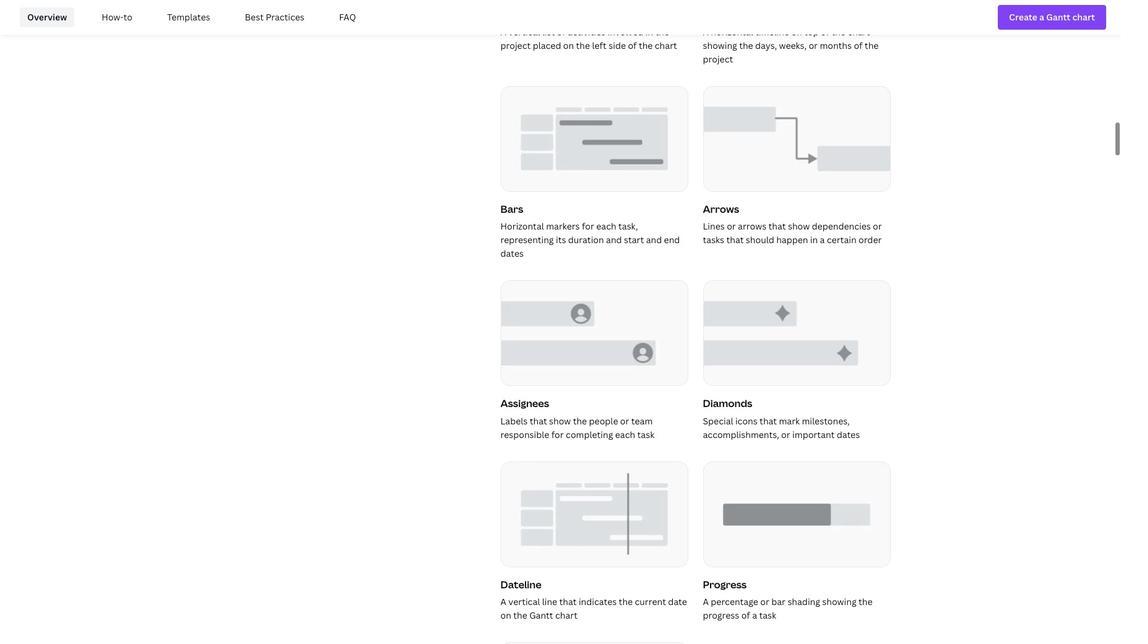 Task type: locate. For each thing, give the bounding box(es) containing it.
that up the happen
[[769, 221, 786, 233]]

0 horizontal spatial task
[[638, 429, 655, 441]]

days,
[[756, 40, 777, 51]]

that right 'line' on the bottom of the page
[[560, 597, 577, 608]]

project inside 'a horizontal timeline on top of the chart showing the days, weeks, or months of the project'
[[703, 53, 733, 65]]

0 vertical spatial showing
[[703, 40, 737, 51]]

and down task,
[[606, 234, 622, 246]]

current
[[635, 597, 666, 608]]

task
[[638, 429, 655, 441], [760, 610, 777, 622]]

dateline a vertical line that indicates the current date on the gantt chart
[[501, 578, 687, 622]]

0 vertical spatial for
[[582, 221, 594, 233]]

1 vertical spatial task
[[760, 610, 777, 622]]

a down dateline
[[501, 597, 507, 608]]

vertical left "list"
[[509, 26, 540, 38]]

showing right shading
[[823, 597, 857, 608]]

1 horizontal spatial task
[[760, 610, 777, 622]]

best practices link
[[238, 7, 312, 27]]

a left certain
[[820, 234, 825, 246]]

1 vertical spatial a
[[753, 610, 757, 622]]

0 vertical spatial dates
[[501, 248, 524, 260]]

project
[[501, 40, 531, 51], [703, 53, 733, 65]]

the up completing
[[573, 415, 587, 427]]

icons
[[736, 415, 758, 427]]

1 horizontal spatial for
[[582, 221, 594, 233]]

how-to
[[102, 11, 132, 23]]

lines
[[703, 221, 725, 233]]

1 vertical spatial vertical
[[509, 597, 540, 608]]

1 horizontal spatial and
[[646, 234, 662, 246]]

project left placed
[[501, 40, 531, 51]]

and
[[606, 234, 622, 246], [646, 234, 662, 246]]

task inside progress a percentage or bar shading showing the progress of a task
[[760, 610, 777, 622]]

0 horizontal spatial a
[[753, 610, 757, 622]]

in inside arrows lines or arrows that show dependencies or tasks that should happen in a certain order
[[811, 234, 818, 246]]

in right involved
[[646, 26, 653, 38]]

1 horizontal spatial chart
[[655, 40, 677, 51]]

1 vertical spatial each
[[615, 429, 636, 441]]

show up completing
[[549, 415, 571, 427]]

0 vertical spatial each
[[597, 221, 617, 233]]

0 horizontal spatial and
[[606, 234, 622, 246]]

the down activities
[[576, 40, 590, 51]]

or left the 'bar'
[[761, 597, 770, 608]]

0 horizontal spatial showing
[[703, 40, 737, 51]]

chart
[[848, 26, 870, 38], [655, 40, 677, 51], [555, 610, 578, 622]]

list
[[542, 26, 555, 38]]

its
[[556, 234, 566, 246]]

0 vertical spatial a
[[820, 234, 825, 246]]

progress
[[703, 578, 747, 592]]

2 horizontal spatial chart
[[848, 26, 870, 38]]

0 horizontal spatial dates
[[501, 248, 524, 260]]

showing down horizontal
[[703, 40, 737, 51]]

that right tasks
[[727, 234, 744, 246]]

task down team
[[638, 429, 655, 441]]

chart inside dateline a vertical line that indicates the current date on the gantt chart
[[555, 610, 578, 622]]

each down team
[[615, 429, 636, 441]]

1 horizontal spatial dates
[[837, 429, 860, 441]]

or left team
[[620, 415, 630, 427]]

the
[[656, 26, 669, 38], [832, 26, 846, 38], [576, 40, 590, 51], [639, 40, 653, 51], [740, 40, 754, 51], [865, 40, 879, 51], [573, 415, 587, 427], [619, 597, 633, 608], [859, 597, 873, 608], [514, 610, 528, 622]]

vertical inside a vertical list of activities involved in the project placed on the left side of the chart
[[509, 26, 540, 38]]

a inside arrows lines or arrows that show dependencies or tasks that should happen in a certain order
[[820, 234, 825, 246]]

a left "list"
[[501, 26, 507, 38]]

that inside 'assignees labels that show the people or team responsible for completing each task'
[[530, 415, 547, 427]]

for
[[582, 221, 594, 233], [552, 429, 564, 441]]

weeks,
[[779, 40, 807, 51]]

1 vertical spatial show
[[549, 415, 571, 427]]

1 vertical from the top
[[509, 26, 540, 38]]

order
[[859, 234, 882, 246]]

each inside 'assignees labels that show the people or team responsible for completing each task'
[[615, 429, 636, 441]]

that
[[769, 221, 786, 233], [727, 234, 744, 246], [530, 415, 547, 427], [760, 415, 777, 427], [560, 597, 577, 608]]

1 horizontal spatial on
[[563, 40, 574, 51]]

a
[[501, 26, 507, 38], [703, 26, 709, 38], [501, 597, 507, 608], [703, 597, 709, 608]]

1 vertical spatial in
[[811, 234, 818, 246]]

milestones,
[[802, 415, 850, 427]]

diamonds special icons that mark milestones, accomplishments, or important dates
[[703, 397, 860, 441]]

a inside progress a percentage or bar shading showing the progress of a task
[[753, 610, 757, 622]]

2 vertical from the top
[[509, 597, 540, 608]]

that up responsible
[[530, 415, 547, 427]]

or down 'top'
[[809, 40, 818, 51]]

0 vertical spatial vertical
[[509, 26, 540, 38]]

show
[[788, 221, 810, 233], [549, 415, 571, 427]]

each inside bars horizontal markers for each task, representing its duration and start and end dates
[[597, 221, 617, 233]]

1 horizontal spatial show
[[788, 221, 810, 233]]

each left task,
[[597, 221, 617, 233]]

the inside progress a percentage or bar shading showing the progress of a task
[[859, 597, 873, 608]]

arrows lines or arrows that show dependencies or tasks that should happen in a certain order
[[703, 202, 882, 246]]

best
[[245, 11, 264, 23]]

1 horizontal spatial in
[[811, 234, 818, 246]]

labels
[[501, 415, 528, 427]]

on right placed
[[563, 40, 574, 51]]

2 vertical spatial chart
[[555, 610, 578, 622]]

chart down 'line' on the bottom of the page
[[555, 610, 578, 622]]

that inside diamonds special icons that mark milestones, accomplishments, or important dates
[[760, 415, 777, 427]]

duration
[[568, 234, 604, 246]]

0 vertical spatial project
[[501, 40, 531, 51]]

0 horizontal spatial on
[[501, 610, 511, 622]]

or right lines
[[727, 221, 736, 233]]

assignees labels that show the people or team responsible for completing each task
[[501, 397, 655, 441]]

0 horizontal spatial for
[[552, 429, 564, 441]]

chart right side
[[655, 40, 677, 51]]

that left mark
[[760, 415, 777, 427]]

the right months on the top right of the page
[[865, 40, 879, 51]]

of down the percentage
[[742, 610, 750, 622]]

how-to button
[[89, 2, 145, 32]]

0 vertical spatial task
[[638, 429, 655, 441]]

the left gantt
[[514, 610, 528, 622]]

1 vertical spatial showing
[[823, 597, 857, 608]]

vertical inside dateline a vertical line that indicates the current date on the gantt chart
[[509, 597, 540, 608]]

of right 'top'
[[821, 26, 830, 38]]

or
[[809, 40, 818, 51], [727, 221, 736, 233], [873, 221, 882, 233], [620, 415, 630, 427], [782, 429, 791, 441], [761, 597, 770, 608]]

1 vertical spatial for
[[552, 429, 564, 441]]

vertical down dateline
[[509, 597, 540, 608]]

1 and from the left
[[606, 234, 622, 246]]

gantt
[[530, 610, 553, 622]]

a up progress
[[703, 597, 709, 608]]

2 vertical spatial on
[[501, 610, 511, 622]]

top
[[805, 26, 819, 38]]

the up months on the top right of the page
[[832, 26, 846, 38]]

showing
[[703, 40, 737, 51], [823, 597, 857, 608]]

of
[[557, 26, 566, 38], [821, 26, 830, 38], [628, 40, 637, 51], [854, 40, 863, 51], [742, 610, 750, 622]]

0 vertical spatial chart
[[848, 26, 870, 38]]

a inside 'a horizontal timeline on top of the chart showing the days, weeks, or months of the project'
[[703, 26, 709, 38]]

responsible
[[501, 429, 550, 441]]

how-
[[102, 11, 124, 23]]

project inside a vertical list of activities involved in the project placed on the left side of the chart
[[501, 40, 531, 51]]

practices
[[266, 11, 305, 23]]

0 horizontal spatial project
[[501, 40, 531, 51]]

task down the 'bar'
[[760, 610, 777, 622]]

months
[[820, 40, 852, 51]]

in
[[646, 26, 653, 38], [811, 234, 818, 246]]

involved
[[608, 26, 644, 38]]

a inside dateline a vertical line that indicates the current date on the gantt chart
[[501, 597, 507, 608]]

a down the percentage
[[753, 610, 757, 622]]

happen
[[777, 234, 808, 246]]

a vertical list of activities involved in the project placed on the left side of the chart
[[501, 26, 677, 51]]

a left horizontal
[[703, 26, 709, 38]]

of right months on the top right of the page
[[854, 40, 863, 51]]

dates down milestones,
[[837, 429, 860, 441]]

1 vertical spatial project
[[703, 53, 733, 65]]

and left end
[[646, 234, 662, 246]]

markers
[[546, 221, 580, 233]]

0 horizontal spatial in
[[646, 26, 653, 38]]

1 horizontal spatial showing
[[823, 597, 857, 608]]

the right shading
[[859, 597, 873, 608]]

or up the order
[[873, 221, 882, 233]]

show up the happen
[[788, 221, 810, 233]]

a inside progress a percentage or bar shading showing the progress of a task
[[703, 597, 709, 608]]

or inside 'a horizontal timeline on top of the chart showing the days, weeks, or months of the project'
[[809, 40, 818, 51]]

diamonds
[[703, 397, 753, 411]]

completing
[[566, 429, 613, 441]]

for up the duration
[[582, 221, 594, 233]]

chart up months on the top right of the page
[[848, 26, 870, 38]]

of inside progress a percentage or bar shading showing the progress of a task
[[742, 610, 750, 622]]

in right the happen
[[811, 234, 818, 246]]

people
[[589, 415, 618, 427]]

1 vertical spatial chart
[[655, 40, 677, 51]]

project down horizontal
[[703, 53, 733, 65]]

the right involved
[[656, 26, 669, 38]]

accomplishments,
[[703, 429, 780, 441]]

0 horizontal spatial show
[[549, 415, 571, 427]]

1 vertical spatial on
[[563, 40, 574, 51]]

a
[[820, 234, 825, 246], [753, 610, 757, 622]]

on
[[792, 26, 802, 38], [563, 40, 574, 51], [501, 610, 511, 622]]

or inside progress a percentage or bar shading showing the progress of a task
[[761, 597, 770, 608]]

1 horizontal spatial a
[[820, 234, 825, 246]]

dates down representing
[[501, 248, 524, 260]]

0 horizontal spatial chart
[[555, 610, 578, 622]]

0 vertical spatial in
[[646, 26, 653, 38]]

bars image
[[501, 87, 688, 191]]

a inside a vertical list of activities involved in the project placed on the left side of the chart
[[501, 26, 507, 38]]

faq button
[[327, 2, 369, 32]]

on down dateline
[[501, 610, 511, 622]]

for inside 'assignees labels that show the people or team responsible for completing each task'
[[552, 429, 564, 441]]

for left completing
[[552, 429, 564, 441]]

0 vertical spatial show
[[788, 221, 810, 233]]

best practices button
[[233, 2, 317, 32]]

1 horizontal spatial project
[[703, 53, 733, 65]]

or down mark
[[782, 429, 791, 441]]

vertical
[[509, 26, 540, 38], [509, 597, 540, 608]]

1 vertical spatial dates
[[837, 429, 860, 441]]

2 horizontal spatial on
[[792, 26, 802, 38]]

each
[[597, 221, 617, 233], [615, 429, 636, 441]]

0 vertical spatial on
[[792, 26, 802, 38]]

on up weeks,
[[792, 26, 802, 38]]

dateline image
[[501, 463, 688, 567]]

dates
[[501, 248, 524, 260], [837, 429, 860, 441]]



Task type: vqa. For each thing, say whether or not it's contained in the screenshot.
Design
no



Task type: describe. For each thing, give the bounding box(es) containing it.
horizontal
[[501, 221, 544, 233]]

faq link
[[332, 7, 364, 27]]

dateline
[[501, 578, 542, 592]]

overview link
[[20, 7, 74, 27]]

chart inside a vertical list of activities involved in the project placed on the left side of the chart
[[655, 40, 677, 51]]

showing inside progress a percentage or bar shading showing the progress of a task
[[823, 597, 857, 608]]

placed
[[533, 40, 561, 51]]

bars
[[501, 202, 523, 216]]

shading
[[788, 597, 821, 608]]

activities
[[568, 26, 606, 38]]

of right side
[[628, 40, 637, 51]]

progress image
[[704, 463, 890, 567]]

chart inside 'a horizontal timeline on top of the chart showing the days, weeks, or months of the project'
[[848, 26, 870, 38]]

that inside dateline a vertical line that indicates the current date on the gantt chart
[[560, 597, 577, 608]]

templates
[[167, 11, 210, 23]]

progress a percentage or bar shading showing the progress of a task
[[703, 578, 873, 622]]

date
[[668, 597, 687, 608]]

templates link
[[160, 7, 218, 27]]

start
[[624, 234, 644, 246]]

end
[[664, 234, 680, 246]]

left
[[592, 40, 607, 51]]

the left current at the bottom
[[619, 597, 633, 608]]

timeline
[[756, 26, 790, 38]]

arrows image
[[704, 87, 890, 191]]

task,
[[619, 221, 638, 233]]

percentage
[[711, 597, 759, 608]]

arrows
[[703, 202, 739, 216]]

task inside 'assignees labels that show the people or team responsible for completing each task'
[[638, 429, 655, 441]]

the down horizontal
[[740, 40, 754, 51]]

in inside a vertical list of activities involved in the project placed on the left side of the chart
[[646, 26, 653, 38]]

bars horizontal markers for each task, representing its duration and start and end dates
[[501, 202, 680, 260]]

on inside 'a horizontal timeline on top of the chart showing the days, weeks, or months of the project'
[[792, 26, 802, 38]]

mark
[[779, 415, 800, 427]]

faq
[[339, 11, 356, 23]]

progress
[[703, 610, 740, 622]]

best practices
[[245, 11, 305, 23]]

dependencies
[[812, 221, 871, 233]]

templates button
[[155, 2, 223, 32]]

showing inside 'a horizontal timeline on top of the chart showing the days, weeks, or months of the project'
[[703, 40, 737, 51]]

show inside 'assignees labels that show the people or team responsible for completing each task'
[[549, 415, 571, 427]]

team
[[632, 415, 653, 427]]

important
[[793, 429, 835, 441]]

for inside bars horizontal markers for each task, representing its duration and start and end dates
[[582, 221, 594, 233]]

assignees
[[501, 397, 549, 411]]

page section links element
[[0, 0, 1122, 35]]

certain
[[827, 234, 857, 246]]

to
[[124, 11, 132, 23]]

the inside 'assignees labels that show the people or team responsible for completing each task'
[[573, 415, 587, 427]]

dates inside bars horizontal markers for each task, representing its duration and start and end dates
[[501, 248, 524, 260]]

how-to link
[[94, 7, 140, 27]]

of right "list"
[[557, 26, 566, 38]]

should
[[746, 234, 775, 246]]

arrows
[[738, 221, 767, 233]]

overview
[[27, 11, 67, 23]]

a horizontal timeline on top of the chart showing the days, weeks, or months of the project
[[703, 26, 879, 65]]

special
[[703, 415, 734, 427]]

tasks
[[703, 234, 725, 246]]

side
[[609, 40, 626, 51]]

or inside diamonds special icons that mark milestones, accomplishments, or important dates
[[782, 429, 791, 441]]

show inside arrows lines or arrows that show dependencies or tasks that should happen in a certain order
[[788, 221, 810, 233]]

or inside 'assignees labels that show the people or team responsible for completing each task'
[[620, 415, 630, 427]]

the down involved
[[639, 40, 653, 51]]

diamonds image
[[704, 281, 890, 386]]

horizontal
[[711, 26, 754, 38]]

representing
[[501, 234, 554, 246]]

on inside dateline a vertical line that indicates the current date on the gantt chart
[[501, 610, 511, 622]]

2 and from the left
[[646, 234, 662, 246]]

overview button
[[15, 2, 79, 32]]

line
[[542, 597, 557, 608]]

bar
[[772, 597, 786, 608]]

indicates
[[579, 597, 617, 608]]

assignees image
[[501, 281, 688, 386]]

dates inside diamonds special icons that mark milestones, accomplishments, or important dates
[[837, 429, 860, 441]]

on inside a vertical list of activities involved in the project placed on the left side of the chart
[[563, 40, 574, 51]]



